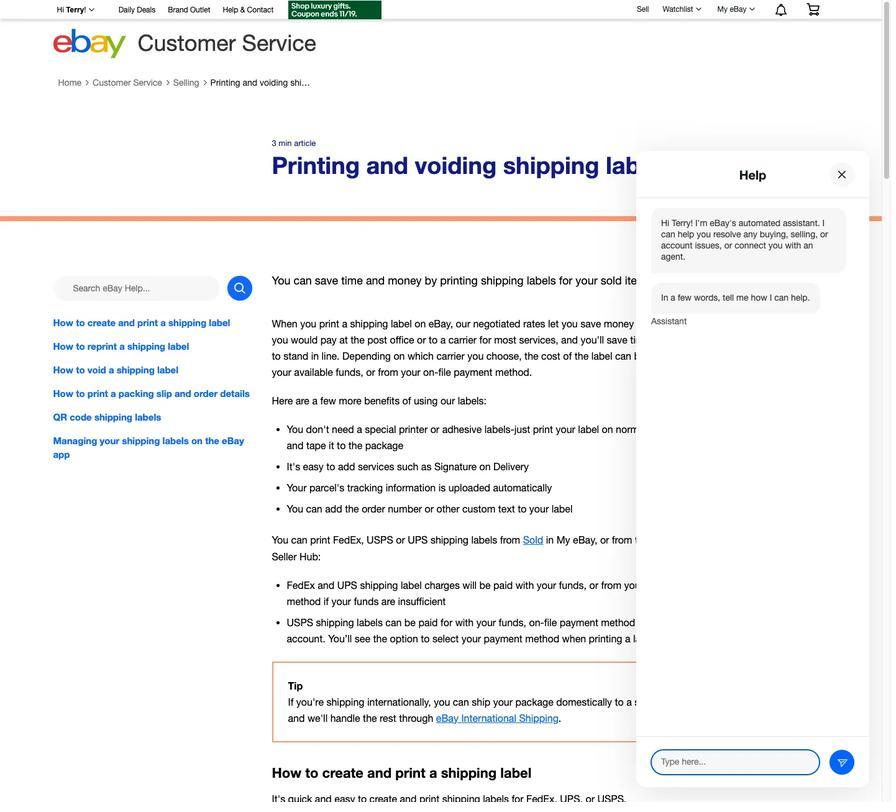 Task type: describe. For each thing, give the bounding box(es) containing it.
1 horizontal spatial how to create and print a shipping label
[[272, 765, 532, 782]]

from inside fedex and ups shipping label charges will be paid with your funds, or from your on-file payment method if your funds are insufficient
[[602, 580, 622, 591]]

in inside the when you print a shipping label on ebay, our negotiated rates let you save money relative to what you would pay at the post office or to a carrier for most services, and you'll save time by not having to stand in line. depending on which carrier you choose, the cost of the label can be paid for from your available funds, or from your on-file payment method.
[[311, 351, 319, 362]]

depending
[[343, 351, 391, 362]]

print inside the when you print a shipping label on ebay, our negotiated rates let you save money relative to what you would pay at the post office or to a carrier for most services, and you'll save time by not having to stand in line. depending on which carrier you choose, the cost of the label can be paid for from your available funds, or from your on-file payment method.
[[319, 318, 339, 330]]

easy
[[303, 462, 324, 473]]

to inside "link"
[[76, 388, 85, 399]]

voiding inside 3 min article printing and voiding shipping labels
[[415, 151, 497, 179]]

office
[[390, 335, 414, 346]]

payment down fedex and ups shipping label charges will be paid with your funds, or from your on-file payment method if your funds are insufficient
[[484, 633, 523, 645]]

brand outlet
[[168, 6, 210, 14]]

you for you can add the order number or other custom text to your label
[[287, 504, 304, 515]]

not
[[666, 335, 681, 346]]

usps shipping labels can be paid for with your funds, on-file payment method or paypal account. you'll see the option to select your payment method when printing a label
[[287, 617, 681, 645]]

payment inside fedex and ups shipping label charges will be paid with your funds, or from your on-file payment method if your funds are insufficient
[[677, 580, 716, 591]]

0 vertical spatial are
[[296, 396, 310, 407]]

file inside fedex and ups shipping label charges will be paid with your funds, or from your on-file payment method if your funds are insufficient
[[662, 580, 675, 591]]

for inside usps shipping labels can be paid for with your funds, on-file payment method or paypal account. you'll see the option to select your payment method when printing a label
[[441, 617, 453, 628]]

when you print a shipping label on ebay, our negotiated rates let you save money relative to what you would pay at the post office or to a carrier for most services, and you'll save time by not having to stand in line. depending on which carrier you choose, the cost of the label can be paid for from your available funds, or from your on-file payment method.
[[272, 318, 713, 378]]

hi terry !
[[57, 6, 86, 14]]

me
[[737, 293, 749, 303]]

words,
[[694, 293, 721, 303]]

custom
[[463, 504, 496, 515]]

1 vertical spatial ebay,
[[573, 535, 598, 546]]

are inside fedex and ups shipping label charges will be paid with your funds, or from your on-file payment method if your funds are insufficient
[[382, 596, 396, 607]]

or inside usps shipping labels can be paid for with your funds, on-file payment method or paypal account. you'll see the option to select your payment method when printing a label
[[638, 617, 647, 628]]

0 vertical spatial printing
[[440, 274, 478, 287]]

package inside "you don't need a special printer or adhesive labels-just print your label on normal printer paper and tape it to the package"
[[365, 441, 404, 452]]

0 horizontal spatial of
[[403, 396, 411, 407]]

fedex and ups shipping label charges will be paid with your funds, or from your on-file payment method if your funds are insufficient
[[287, 580, 716, 607]]

to left the reprint
[[76, 340, 85, 352]]

don't
[[306, 424, 329, 436]]

0 horizontal spatial money
[[388, 274, 422, 287]]

automated
[[739, 218, 781, 228]]

1 vertical spatial i
[[770, 293, 772, 303]]

1 horizontal spatial create
[[322, 765, 364, 782]]

contact
[[247, 6, 274, 14]]

payment inside the when you print a shipping label on ebay, our negotiated rates let you save money relative to what you would pay at the post office or to a carrier for most services, and you'll save time by not having to stand in line. depending on which carrier you choose, the cost of the label can be paid for from your available funds, or from your on-file payment method.
[[454, 367, 493, 378]]

time inside the when you print a shipping label on ebay, our negotiated rates let you save money relative to what you would pay at the post office or to a carrier for most services, and you'll save time by not having to stand in line. depending on which carrier you choose, the cost of the label can be paid for from your available funds, or from your on-file payment method.
[[631, 335, 650, 346]]

rest
[[380, 713, 397, 724]]

0 vertical spatial time
[[341, 274, 363, 287]]

help
[[678, 229, 695, 239]]

customer service inside banner
[[138, 30, 316, 56]]

you up "would"
[[300, 318, 317, 330]]

signature
[[435, 462, 477, 473]]

on inside the managing your shipping labels on the ebay app
[[191, 435, 203, 446]]

payment up when
[[560, 617, 599, 628]]

on- inside the when you print a shipping label on ebay, our negotiated rates let you save money relative to what you would pay at the post office or to a carrier for most services, and you'll save time by not having to stand in line. depending on which carrier you choose, the cost of the label can be paid for from your available funds, or from your on-file payment method.
[[423, 367, 439, 378]]

when
[[562, 633, 586, 645]]

a right office
[[441, 335, 446, 346]]

on- inside fedex and ups shipping label charges will be paid with your funds, or from your on-file payment method if your funds are insufficient
[[647, 580, 662, 591]]

on- inside usps shipping labels can be paid for with your funds, on-file payment method or paypal account. you'll see the option to select your payment method when printing a label
[[529, 617, 545, 628]]

qr code shipping labels
[[53, 411, 161, 423]]

on up in
[[656, 274, 668, 287]]

how to create and print a shipping label link
[[53, 316, 252, 329]]

paid inside fedex and ups shipping label charges will be paid with your funds, or from your on-file payment method if your funds are insufficient
[[494, 580, 513, 591]]

selling,
[[791, 229, 818, 239]]

and inside 3 min article printing and voiding shipping labels
[[367, 151, 409, 179]]

printing and voiding shipping labels main content
[[0, 72, 882, 803]]

for down the not
[[671, 351, 683, 362]]

see
[[355, 633, 371, 645]]

international
[[462, 713, 517, 724]]

print up hub:
[[310, 535, 330, 546]]

ebay's
[[710, 218, 737, 228]]

with inside fedex and ups shipping label charges will be paid with your funds, or from your on-file payment method if your funds are insufficient
[[516, 580, 534, 591]]

0 vertical spatial by
[[425, 274, 437, 287]]

details
[[220, 388, 250, 399]]

on down office
[[394, 351, 405, 362]]

1 horizontal spatial in
[[546, 535, 554, 546]]

your inside usps shipping labels can be paid for with your funds, on-file payment method or paypal account. you'll see the option to select your payment method when printing a label
[[462, 633, 481, 645]]

negotiated
[[473, 318, 521, 330]]

watchlist
[[663, 5, 694, 14]]

to up which
[[429, 335, 438, 346]]

benefits
[[365, 396, 400, 407]]

the inside the tip if you're shipping internationally, you can ship your package domestically to a shipping hub and we'll handle the rest through
[[363, 713, 377, 724]]

you up seller
[[272, 535, 289, 546]]

ship
[[472, 697, 491, 708]]

i inside hi terry! i'm ebay's automated assistant. i can help you resolve any buying, selling, or account issues, or connect you with an agent.
[[823, 218, 825, 228]]

printing and voiding shipping labels link
[[211, 78, 349, 88]]

it's
[[287, 462, 300, 473]]

account.
[[287, 633, 326, 645]]

outlet
[[190, 6, 210, 14]]

usps inside usps shipping labels can be paid for with your funds, on-file payment method or paypal account. you'll see the option to select your payment method when printing a label
[[287, 617, 313, 628]]

let
[[548, 318, 559, 330]]

paid inside the when you print a shipping label on ebay, our negotiated rates let you save money relative to what you would pay at the post office or to a carrier for most services, and you'll save time by not having to stand in line. depending on which carrier you choose, the cost of the label can be paid for from your available funds, or from your on-file payment method.
[[648, 351, 668, 362]]

daily deals
[[119, 6, 156, 14]]

other
[[437, 504, 460, 515]]

delivery
[[494, 462, 529, 473]]

method inside fedex and ups shipping label charges will be paid with your funds, or from your on-file payment method if your funds are insufficient
[[287, 596, 321, 607]]

to inside usps shipping labels can be paid for with your funds, on-file payment method or paypal account. you'll see the option to select your payment method when printing a label
[[421, 633, 430, 645]]

an
[[804, 241, 814, 250]]

ups inside fedex and ups shipping label charges will be paid with your funds, or from your on-file payment method if your funds are insufficient
[[337, 580, 358, 591]]

internationally,
[[367, 697, 431, 708]]

you down buying,
[[769, 241, 783, 250]]

label inside how to create and print a shipping label link
[[209, 317, 230, 328]]

help heading
[[740, 167, 767, 182]]

be inside usps shipping labels can be paid for with your funds, on-file payment method or paypal account. you'll see the option to select your payment method when printing a label
[[405, 617, 416, 628]]

account navigation
[[50, 0, 829, 21]]

on left delivery
[[480, 462, 491, 473]]

ebay international shipping link
[[436, 713, 559, 724]]

label inside "you don't need a special printer or adhesive labels-just print your label on normal printer paper and tape it to the package"
[[578, 424, 599, 436]]

packing
[[119, 388, 154, 399]]

your inside fedex and ups shipping label charges will be paid with your funds, or from your on-file payment method if your funds are insufficient
[[625, 580, 644, 591]]

0 horizontal spatial printing
[[211, 78, 240, 88]]

through
[[399, 713, 434, 724]]

get the coupon image
[[289, 1, 382, 19]]

most
[[494, 335, 517, 346]]

print down through
[[396, 765, 426, 782]]

Search eBay Help... text field
[[53, 276, 220, 301]]

or inside fedex and ups shipping label charges will be paid with your funds, or from your on-file payment method if your funds are insufficient
[[590, 580, 599, 591]]

sold
[[601, 274, 622, 287]]

home
[[58, 78, 82, 88]]

ebay, inside the when you print a shipping label on ebay, our negotiated rates let you save money relative to what you would pay at the post office or to a carrier for most services, and you'll save time by not having to stand in line. depending on which carrier you choose, the cost of the label can be paid for from your available funds, or from your on-file payment method.
[[429, 318, 453, 330]]

fedex
[[287, 580, 315, 591]]

1 printer from the left
[[399, 424, 428, 436]]

0 vertical spatial add
[[338, 462, 355, 473]]

0 vertical spatial carrier
[[449, 335, 477, 346]]

my inside account navigation
[[718, 5, 728, 14]]

a inside how to void a shipping label link
[[109, 364, 114, 375]]

if
[[324, 596, 329, 607]]

we'll
[[308, 713, 328, 724]]

selling
[[173, 78, 199, 88]]

and inside fedex and ups shipping label charges will be paid with your funds, or from your on-file payment method if your funds are insufficient
[[318, 580, 335, 591]]

tip
[[288, 680, 303, 692]]

your inside "you don't need a special printer or adhesive labels-just print your label on normal printer paper and tape it to the package"
[[556, 424, 576, 436]]

services
[[358, 462, 395, 473]]

uploaded
[[449, 483, 491, 494]]

hub:
[[300, 551, 321, 562]]

order inside "link"
[[194, 388, 218, 399]]

method.
[[496, 367, 532, 378]]

2 vertical spatial ebay
[[436, 713, 459, 724]]

&
[[240, 6, 245, 14]]

insufficient
[[398, 596, 446, 607]]

brand
[[168, 6, 188, 14]]

0 horizontal spatial save
[[315, 274, 338, 287]]

and inside the when you print a shipping label on ebay, our negotiated rates let you save money relative to what you would pay at the post office or to a carrier for most services, and you'll save time by not having to stand in line. depending on which carrier you choose, the cost of the label can be paid for from your available funds, or from your on-file payment method.
[[562, 335, 578, 346]]

your
[[287, 483, 307, 494]]

brand outlet link
[[168, 4, 210, 17]]

printing inside usps shipping labels can be paid for with your funds, on-file payment method or paypal account. you'll see the option to select your payment method when printing a label
[[589, 633, 623, 645]]

you right let
[[562, 318, 578, 330]]

shipping inside the when you print a shipping label on ebay, our negotiated rates let you save money relative to what you would pay at the post office or to a carrier for most services, and you'll save time by not having to stand in line. depending on which carrier you choose, the cost of the label can be paid for from your available funds, or from your on-file payment method.
[[350, 318, 388, 330]]

ebay inside account navigation
[[730, 5, 747, 14]]

stand
[[284, 351, 309, 362]]

you don't need a special printer or adhesive labels-just print your label on normal printer paper and tape it to the package
[[287, 424, 707, 452]]

on up which
[[415, 318, 426, 330]]

a inside help region
[[671, 293, 676, 303]]

to up the not
[[672, 318, 680, 330]]

1 horizontal spatial usps
[[367, 535, 393, 546]]

paypal
[[650, 617, 681, 628]]

in inside in seller hub:
[[710, 535, 718, 546]]

slip
[[157, 388, 172, 399]]

handle
[[331, 713, 360, 724]]

label inside how to void a shipping label link
[[157, 364, 179, 375]]

of inside the when you print a shipping label on ebay, our negotiated rates let you save money relative to what you would pay at the post office or to a carrier for most services, and you'll save time by not having to stand in line. depending on which carrier you choose, the cost of the label can be paid for from your available funds, or from your on-file payment method.
[[564, 351, 572, 362]]

hi for hi terry! i'm ebay's automated assistant. i can help you resolve any buying, selling, or account issues, or connect you with an agent.
[[662, 218, 670, 228]]

hub
[[676, 697, 693, 708]]

a inside how to print a packing slip and order details "link"
[[111, 388, 116, 399]]

parcel's
[[310, 483, 345, 494]]

service inside banner
[[242, 30, 316, 56]]

to up how to reprint a shipping label at the left of page
[[76, 317, 85, 328]]

shipping inside 3 min article printing and voiding shipping labels
[[503, 151, 600, 179]]

code
[[70, 411, 92, 423]]

help.
[[792, 293, 811, 303]]

few inside help region
[[678, 293, 692, 303]]

labels-
[[485, 424, 515, 436]]

a inside usps shipping labels can be paid for with your funds, on-file payment method or paypal account. you'll see the option to select your payment method when printing a label
[[625, 633, 631, 645]]

any
[[744, 229, 758, 239]]

a down through
[[430, 765, 437, 782]]

0 horizontal spatial how to create and print a shipping label
[[53, 317, 230, 328]]

fedex,
[[333, 535, 364, 546]]

to left stand
[[272, 351, 281, 362]]

with inside hi terry! i'm ebay's automated assistant. i can help you resolve any buying, selling, or account issues, or connect you with an agent.
[[786, 241, 802, 250]]

here
[[272, 396, 293, 407]]

the inside usps shipping labels can be paid for with your funds, on-file payment method or paypal account. you'll see the option to select your payment method when printing a label
[[373, 633, 387, 645]]

for down negotiated
[[480, 335, 492, 346]]

using
[[414, 396, 438, 407]]

to down 'we'll'
[[305, 765, 319, 782]]

help region
[[637, 151, 870, 788]]

choose,
[[487, 351, 522, 362]]

label inside fedex and ups shipping label charges will be paid with your funds, or from your on-file payment method if your funds are insufficient
[[401, 580, 422, 591]]

the inside the managing your shipping labels on the ebay app
[[205, 435, 219, 446]]

you down i'm
[[697, 229, 711, 239]]

a up at on the top left of page
[[342, 318, 348, 330]]

2 vertical spatial method
[[526, 633, 560, 645]]

tracking
[[347, 483, 383, 494]]



Task type: vqa. For each thing, say whether or not it's contained in the screenshot.
the right Few
yes



Task type: locate. For each thing, give the bounding box(es) containing it.
print right just on the right
[[533, 424, 553, 436]]

the inside "you don't need a special printer or adhesive labels-just print your label on normal printer paper and tape it to the package"
[[349, 441, 363, 452]]

0 vertical spatial paid
[[648, 351, 668, 362]]

my right sold 'link'
[[557, 535, 571, 546]]

add
[[338, 462, 355, 473], [325, 504, 342, 515]]

money up you'll
[[604, 318, 634, 330]]

0 vertical spatial hi
[[57, 6, 64, 14]]

1 vertical spatial ups
[[337, 580, 358, 591]]

printing up negotiated
[[440, 274, 478, 287]]

money inside the when you print a shipping label on ebay, our negotiated rates let you save money relative to what you would pay at the post office or to a carrier for most services, and you'll save time by not having to stand in line. depending on which carrier you choose, the cost of the label can be paid for from your available funds, or from your on-file payment method.
[[604, 318, 634, 330]]

2 horizontal spatial save
[[607, 335, 628, 346]]

to left select
[[421, 633, 430, 645]]

1 horizontal spatial ups
[[408, 535, 428, 546]]

in a few words, tell me how i can help.
[[662, 293, 811, 303]]

your funds
[[332, 596, 379, 607]]

ebay.
[[671, 274, 699, 287]]

a inside how to reprint a shipping label link
[[119, 340, 125, 352]]

0 vertical spatial printing
[[211, 78, 240, 88]]

how for how to print a packing slip and order details "link"
[[53, 388, 73, 399]]

you for you don't need a special printer or adhesive labels-just print your label on normal printer paper and tape it to the package
[[287, 424, 304, 436]]

how to reprint a shipping label
[[53, 340, 189, 352]]

1 vertical spatial file
[[662, 580, 675, 591]]

your shopping cart image
[[806, 3, 820, 16]]

can inside usps shipping labels can be paid for with your funds, on-file payment method or paypal account. you'll see the option to select your payment method when printing a label
[[386, 617, 402, 628]]

1 vertical spatial carrier
[[437, 351, 465, 362]]

0 vertical spatial order
[[194, 388, 218, 399]]

help & contact
[[223, 6, 274, 14]]

2 horizontal spatial be
[[634, 351, 646, 362]]

1 vertical spatial printing
[[272, 151, 360, 179]]

0 vertical spatial your funds,
[[537, 580, 587, 591]]

labels inside usps shipping labels can be paid for with your funds, on-file payment method or paypal account. you'll see the option to select your payment method when printing a label
[[357, 617, 383, 628]]

0 vertical spatial voiding
[[260, 78, 288, 88]]

your inside the tip if you're shipping internationally, you can ship your package domestically to a shipping hub and we'll handle the rest through
[[493, 697, 513, 708]]

time up at on the top left of page
[[341, 274, 363, 287]]

0 horizontal spatial be
[[405, 617, 416, 628]]

how to void a shipping label link
[[53, 363, 252, 377]]

0 vertical spatial usps
[[367, 535, 393, 546]]

services,
[[520, 335, 559, 346]]

a right void
[[109, 364, 114, 375]]

terry!
[[672, 218, 693, 228]]

paid down the not
[[648, 351, 668, 362]]

how to print a packing slip and order details link
[[53, 387, 252, 400]]

few left more
[[320, 396, 336, 407]]

print inside "you don't need a special printer or adhesive labels-just print your label on normal printer paper and tape it to the package"
[[533, 424, 553, 436]]

paid right will on the bottom of page
[[494, 580, 513, 591]]

0 horizontal spatial method
[[287, 596, 321, 607]]

0 vertical spatial be
[[634, 351, 646, 362]]

hi
[[57, 6, 64, 14], [662, 218, 670, 228]]

min
[[279, 139, 292, 148]]

1 vertical spatial few
[[320, 396, 336, 407]]

customer service inside printing and voiding shipping labels main content
[[93, 78, 162, 88]]

1 vertical spatial save
[[581, 318, 602, 330]]

sold
[[523, 535, 544, 546]]

post
[[368, 335, 387, 346]]

with left an
[[786, 241, 802, 250]]

help & contact link
[[223, 4, 274, 17]]

print inside "link"
[[88, 388, 108, 399]]

usps up account.
[[287, 617, 313, 628]]

selling link
[[173, 78, 199, 88]]

i
[[823, 218, 825, 228], [770, 293, 772, 303]]

carrier right which
[[437, 351, 465, 362]]

hi inside account navigation
[[57, 6, 64, 14]]

0 horizontal spatial our
[[441, 396, 455, 407]]

to left void
[[76, 364, 85, 375]]

help for help
[[740, 167, 767, 182]]

ebay,
[[429, 318, 453, 330], [573, 535, 598, 546]]

label inside how to reprint a shipping label link
[[168, 340, 189, 352]]

shipping inside the managing your shipping labels on the ebay app
[[122, 435, 160, 446]]

0 vertical spatial package
[[365, 441, 404, 452]]

1 horizontal spatial file
[[545, 617, 557, 628]]

1 vertical spatial on-
[[647, 580, 662, 591]]

money up office
[[388, 274, 422, 287]]

it
[[329, 441, 334, 452]]

few inside printing and voiding shipping labels main content
[[320, 396, 336, 407]]

labels inside the managing your shipping labels on the ebay app
[[163, 435, 189, 446]]

1 horizontal spatial your funds,
[[537, 580, 587, 591]]

a down available
[[312, 396, 318, 407]]

be inside the when you print a shipping label on ebay, our negotiated rates let you save money relative to what you would pay at the post office or to a carrier for most services, and you'll save time by not having to stand in line. depending on which carrier you choose, the cost of the label can be paid for from your available funds, or from your on-file payment method.
[[634, 351, 646, 362]]

you for you can save time and money by printing shipping labels for your sold items on ebay.
[[272, 274, 291, 287]]

my ebay link
[[711, 2, 761, 17]]

your parcel's tracking information is uploaded automatically
[[287, 483, 552, 494]]

shipping inside fedex and ups shipping label charges will be paid with your funds, or from your on-file payment method if your funds are insufficient
[[360, 580, 398, 591]]

1 vertical spatial paid
[[494, 580, 513, 591]]

package down special
[[365, 441, 404, 452]]

1 horizontal spatial be
[[480, 580, 491, 591]]

payment up paypal
[[677, 580, 716, 591]]

you left don't
[[287, 424, 304, 436]]

0 vertical spatial file
[[439, 367, 451, 378]]

customer down brand outlet link
[[138, 30, 236, 56]]

on- up paypal
[[647, 580, 662, 591]]

1 horizontal spatial hi
[[662, 218, 670, 228]]

labels
[[326, 78, 349, 88], [606, 151, 673, 179], [527, 274, 556, 287], [135, 411, 161, 423], [163, 435, 189, 446], [472, 535, 498, 546], [357, 617, 383, 628]]

rates
[[524, 318, 546, 330]]

you down when
[[272, 335, 288, 346]]

information
[[386, 483, 436, 494]]

with inside usps shipping labels can be paid for with your funds, on-file payment method or paypal account. you'll see the option to select your payment method when printing a label
[[456, 617, 474, 628]]

are right here
[[296, 396, 310, 407]]

customer service right home
[[93, 78, 162, 88]]

to right domestically
[[615, 697, 624, 708]]

service
[[242, 30, 316, 56], [133, 78, 162, 88]]

0 horizontal spatial are
[[296, 396, 310, 407]]

how for how to reprint a shipping label link at the top of page
[[53, 340, 73, 352]]

0 horizontal spatial usps
[[287, 617, 313, 628]]

payment
[[454, 367, 493, 378], [677, 580, 716, 591], [560, 617, 599, 628], [484, 633, 523, 645]]

i'm
[[696, 218, 708, 228]]

charges
[[425, 580, 460, 591]]

can inside the tip if you're shipping internationally, you can ship your package domestically to a shipping hub and we'll handle the rest through
[[453, 697, 469, 708]]

void
[[88, 364, 106, 375]]

0 horizontal spatial service
[[133, 78, 162, 88]]

on inside "you don't need a special printer or adhesive labels-just print your label on normal printer paper and tape it to the package"
[[602, 424, 613, 436]]

ups up your funds
[[337, 580, 358, 591]]

my right watchlist link
[[718, 5, 728, 14]]

0 horizontal spatial on-
[[423, 367, 439, 378]]

my inside printing and voiding shipping labels main content
[[557, 535, 571, 546]]

0 horizontal spatial create
[[88, 317, 116, 328]]

in
[[662, 293, 669, 303]]

you left ship
[[434, 697, 450, 708]]

hi inside hi terry! i'm ebay's automated assistant. i can help you resolve any buying, selling, or account issues, or connect you with an agent.
[[662, 218, 670, 228]]

1 horizontal spatial service
[[242, 30, 316, 56]]

for left sold
[[559, 274, 573, 287]]

0 vertical spatial my
[[718, 5, 728, 14]]

which
[[408, 351, 434, 362]]

0 vertical spatial with
[[786, 241, 802, 250]]

0 horizontal spatial with
[[456, 617, 474, 628]]

the
[[351, 335, 365, 346], [525, 351, 539, 362], [575, 351, 589, 362], [205, 435, 219, 446], [349, 441, 363, 452], [345, 504, 359, 515], [635, 535, 649, 546], [373, 633, 387, 645], [363, 713, 377, 724]]

i right the how
[[770, 293, 772, 303]]

customer inside printing and voiding shipping labels main content
[[93, 78, 131, 88]]

customer service link
[[93, 78, 162, 88]]

0 horizontal spatial my
[[557, 535, 571, 546]]

1 horizontal spatial customer
[[138, 30, 236, 56]]

1 vertical spatial our
[[441, 396, 455, 407]]

1 horizontal spatial of
[[564, 351, 572, 362]]

your funds, down fedex and ups shipping label charges will be paid with your funds, or from your on-file payment method if your funds are insufficient
[[477, 617, 527, 628]]

qr code shipping labels link
[[53, 410, 252, 424]]

0 vertical spatial money
[[388, 274, 422, 287]]

can inside hi terry! i'm ebay's automated assistant. i can help you resolve any buying, selling, or account issues, or connect you with an agent.
[[662, 229, 676, 239]]

1 horizontal spatial ebay,
[[573, 535, 598, 546]]

hi left the terry!
[[662, 218, 670, 228]]

order down tracking on the bottom left
[[362, 504, 385, 515]]

1 vertical spatial service
[[133, 78, 162, 88]]

resolve
[[714, 229, 742, 239]]

add down parcel's
[[325, 504, 342, 515]]

print down void
[[88, 388, 108, 399]]

our for labels:
[[441, 396, 455, 407]]

create up the reprint
[[88, 317, 116, 328]]

ebay, up which
[[429, 318, 453, 330]]

ebay right through
[[436, 713, 459, 724]]

to
[[76, 317, 85, 328], [672, 318, 680, 330], [429, 335, 438, 346], [76, 340, 85, 352], [272, 351, 281, 362], [76, 364, 85, 375], [76, 388, 85, 399], [337, 441, 346, 452], [327, 462, 335, 473], [518, 504, 527, 515], [421, 633, 430, 645], [615, 697, 624, 708], [305, 765, 319, 782]]

and inside "link"
[[175, 388, 191, 399]]

how to create and print a shipping label
[[53, 317, 230, 328], [272, 765, 532, 782]]

save right you'll
[[607, 335, 628, 346]]

our
[[456, 318, 471, 330], [441, 396, 455, 407]]

few down ebay.
[[678, 293, 692, 303]]

you can print fedex, usps or ups shipping labels from sold in my ebay, or from the
[[272, 535, 652, 546]]

can inside the when you print a shipping label on ebay, our negotiated rates let you save money relative to what you would pay at the post office or to a carrier for most services, and you'll save time by not having to stand in line. depending on which carrier you choose, the cost of the label can be paid for from your available funds, or from your on-file payment method.
[[616, 351, 632, 362]]

you down your
[[287, 504, 304, 515]]

0 horizontal spatial few
[[320, 396, 336, 407]]

customer inside customer service banner
[[138, 30, 236, 56]]

0 horizontal spatial customer
[[93, 78, 131, 88]]

save
[[315, 274, 338, 287], [581, 318, 602, 330], [607, 335, 628, 346]]

on down qr code shipping labels link on the bottom of the page
[[191, 435, 203, 446]]

a right the reprint
[[119, 340, 125, 352]]

a inside the tip if you're shipping internationally, you can ship your package domestically to a shipping hub and we'll handle the rest through
[[627, 697, 632, 708]]

1 horizontal spatial on-
[[529, 617, 545, 628]]

1 vertical spatial add
[[325, 504, 342, 515]]

ebay inside the managing your shipping labels on the ebay app
[[222, 435, 244, 446]]

i right assistant.
[[823, 218, 825, 228]]

how to create and print a shipping label up how to reprint a shipping label link at the top of page
[[53, 317, 230, 328]]

watchlist link
[[656, 2, 707, 17]]

file inside the when you print a shipping label on ebay, our negotiated rates let you save money relative to what you would pay at the post office or to a carrier for most services, and you'll save time by not having to stand in line. depending on which carrier you choose, the cost of the label can be paid for from your available funds, or from your on-file payment method.
[[439, 367, 451, 378]]

a up how to reprint a shipping label link at the top of page
[[161, 317, 166, 328]]

paper
[[681, 424, 707, 436]]

time down the relative
[[631, 335, 650, 346]]

0 vertical spatial save
[[315, 274, 338, 287]]

ups down 'you can add the order number or other custom text to your label'
[[408, 535, 428, 546]]

save up you'll
[[581, 318, 602, 330]]

method down the 'fedex'
[[287, 596, 321, 607]]

ebay down details on the left of page
[[222, 435, 244, 446]]

our for negotiated
[[456, 318, 471, 330]]

0 vertical spatial ebay
[[730, 5, 747, 14]]

0 horizontal spatial printing
[[440, 274, 478, 287]]

to up code
[[76, 388, 85, 399]]

printer
[[399, 424, 428, 436], [650, 424, 678, 436]]

to right easy at the left of page
[[327, 462, 335, 473]]

our right using
[[441, 396, 455, 407]]

help up automated
[[740, 167, 767, 182]]

package inside the tip if you're shipping internationally, you can ship your package domestically to a shipping hub and we'll handle the rest through
[[516, 697, 554, 708]]

.
[[559, 713, 562, 724]]

help for help & contact
[[223, 6, 238, 14]]

print up pay
[[319, 318, 339, 330]]

how
[[751, 293, 768, 303]]

1 horizontal spatial i
[[823, 218, 825, 228]]

article
[[294, 139, 316, 148]]

customer
[[138, 30, 236, 56], [93, 78, 131, 88]]

carrier down negotiated
[[449, 335, 477, 346]]

customer service banner
[[50, 0, 829, 62]]

1 horizontal spatial method
[[526, 633, 560, 645]]

pay
[[321, 335, 337, 346]]

1 horizontal spatial save
[[581, 318, 602, 330]]

you inside the tip if you're shipping internationally, you can ship your package domestically to a shipping hub and we'll handle the rest through
[[434, 697, 450, 708]]

Let me know what you would like to do text field
[[652, 750, 820, 775]]

text
[[499, 504, 515, 515]]

1 vertical spatial help
[[740, 167, 767, 182]]

to right it
[[337, 441, 346, 452]]

package up shipping
[[516, 697, 554, 708]]

printer down using
[[399, 424, 428, 436]]

you can save time and money by printing shipping labels for your sold items on ebay.
[[272, 274, 699, 287]]

!
[[84, 6, 86, 14]]

0 horizontal spatial in
[[311, 351, 319, 362]]

paid inside usps shipping labels can be paid for with your funds, on-file payment method or paypal account. you'll see the option to select your payment method when printing a label
[[419, 617, 438, 628]]

printing right selling
[[211, 78, 240, 88]]

be right will on the bottom of page
[[480, 580, 491, 591]]

save up pay
[[315, 274, 338, 287]]

a inside "you don't need a special printer or adhesive labels-just print your label on normal printer paper and tape it to the package"
[[357, 424, 362, 436]]

1 vertical spatial time
[[631, 335, 650, 346]]

1 vertical spatial order
[[362, 504, 385, 515]]

carrier
[[449, 335, 477, 346], [437, 351, 465, 362]]

by
[[425, 274, 437, 287], [653, 335, 663, 346]]

select
[[433, 633, 459, 645]]

0 vertical spatial customer
[[138, 30, 236, 56]]

how for how to create and print a shipping label link
[[53, 317, 73, 328]]

paid down insufficient
[[419, 617, 438, 628]]

0 vertical spatial few
[[678, 293, 692, 303]]

are right your funds
[[382, 596, 396, 607]]

file inside usps shipping labels can be paid for with your funds, on-file payment method or paypal account. you'll see the option to select your payment method when printing a label
[[545, 617, 557, 628]]

hi for hi terry !
[[57, 6, 64, 14]]

how inside "link"
[[53, 388, 73, 399]]

or
[[821, 229, 829, 239], [725, 241, 733, 250], [417, 335, 426, 346], [366, 367, 375, 378], [431, 424, 440, 436], [425, 504, 434, 515], [396, 535, 405, 546], [601, 535, 610, 546], [590, 580, 599, 591], [638, 617, 647, 628]]

how for how to void a shipping label link
[[53, 364, 73, 375]]

hi left terry
[[57, 6, 64, 14]]

what
[[683, 318, 705, 330]]

1 horizontal spatial order
[[362, 504, 385, 515]]

0 vertical spatial create
[[88, 317, 116, 328]]

you'll
[[581, 335, 604, 346]]

connect
[[735, 241, 767, 250]]

your funds, down sold 'link'
[[537, 580, 587, 591]]

customer service
[[138, 30, 316, 56], [93, 78, 162, 88]]

of left using
[[403, 396, 411, 407]]

a inside how to create and print a shipping label link
[[161, 317, 166, 328]]

and inside the tip if you're shipping internationally, you can ship your package domestically to a shipping hub and we'll handle the rest through
[[288, 713, 305, 724]]

0 horizontal spatial your funds,
[[477, 617, 527, 628]]

labels inside 3 min article printing and voiding shipping labels
[[606, 151, 673, 179]]

2 horizontal spatial method
[[601, 617, 636, 628]]

1 horizontal spatial by
[[653, 335, 663, 346]]

1 vertical spatial how to create and print a shipping label
[[272, 765, 532, 782]]

customer service down &
[[138, 30, 316, 56]]

0 horizontal spatial ups
[[337, 580, 358, 591]]

0 horizontal spatial paid
[[419, 617, 438, 628]]

0 horizontal spatial package
[[365, 441, 404, 452]]

on- down fedex and ups shipping label charges will be paid with your funds, or from your on-file payment method if your funds are insufficient
[[529, 617, 545, 628]]

1 horizontal spatial ebay
[[436, 713, 459, 724]]

issues,
[[695, 241, 722, 250]]

1 vertical spatial customer service
[[93, 78, 162, 88]]

you
[[272, 274, 291, 287], [287, 424, 304, 436], [287, 504, 304, 515], [272, 535, 289, 546]]

1 horizontal spatial time
[[631, 335, 650, 346]]

2 horizontal spatial file
[[662, 580, 675, 591]]

your funds, inside fedex and ups shipping label charges will be paid with your funds, or from your on-file payment method if your funds are insufficient
[[537, 580, 587, 591]]

create down handle
[[322, 765, 364, 782]]

0 vertical spatial ebay,
[[429, 318, 453, 330]]

1 horizontal spatial printer
[[650, 424, 678, 436]]

or inside "you don't need a special printer or adhesive labels-just print your label on normal printer paper and tape it to the package"
[[431, 424, 440, 436]]

is
[[439, 483, 446, 494]]

service left selling
[[133, 78, 162, 88]]

1 horizontal spatial voiding
[[415, 151, 497, 179]]

shipping inside usps shipping labels can be paid for with your funds, on-file payment method or paypal account. you'll see the option to select your payment method when printing a label
[[316, 617, 354, 628]]

2 printer from the left
[[650, 424, 678, 436]]

2 vertical spatial save
[[607, 335, 628, 346]]

help inside account navigation
[[223, 6, 238, 14]]

order
[[194, 388, 218, 399], [362, 504, 385, 515]]

create
[[88, 317, 116, 328], [322, 765, 364, 782]]

service inside printing and voiding shipping labels main content
[[133, 78, 162, 88]]

you're
[[296, 697, 324, 708]]

method
[[287, 596, 321, 607], [601, 617, 636, 628], [526, 633, 560, 645]]

1 horizontal spatial my
[[718, 5, 728, 14]]

1 horizontal spatial printing
[[272, 151, 360, 179]]

your inside the managing your shipping labels on the ebay app
[[100, 435, 119, 446]]

voiding
[[260, 78, 288, 88], [415, 151, 497, 179]]

agent.
[[662, 252, 686, 262]]

deals
[[137, 6, 156, 14]]

help left &
[[223, 6, 238, 14]]

label inside usps shipping labels can be paid for with your funds, on-file payment method or paypal account. you'll see the option to select your payment method when printing a label
[[634, 633, 655, 645]]

special
[[365, 424, 396, 436]]

you inside "you don't need a special printer or adhesive labels-just print your label on normal printer paper and tape it to the package"
[[287, 424, 304, 436]]

seller
[[272, 551, 297, 562]]

1 vertical spatial package
[[516, 697, 554, 708]]

to inside the tip if you're shipping internationally, you can ship your package domestically to a shipping hub and we'll handle the rest through
[[615, 697, 624, 708]]

to inside "you don't need a special printer or adhesive labels-just print your label on normal printer paper and tape it to the package"
[[337, 441, 346, 452]]

buying,
[[760, 229, 789, 239]]

printing inside 3 min article printing and voiding shipping labels
[[272, 151, 360, 179]]

available
[[294, 367, 333, 378]]

ebay, right sold 'link'
[[573, 535, 598, 546]]

usps right fedex,
[[367, 535, 393, 546]]

you up when
[[272, 274, 291, 287]]

by inside the when you print a shipping label on ebay, our negotiated rates let you save money relative to what you would pay at the post office or to a carrier for most services, and you'll save time by not having to stand in line. depending on which carrier you choose, the cost of the label can be paid for from your available funds, or from your on-file payment method.
[[653, 335, 663, 346]]

a right domestically
[[627, 697, 632, 708]]

assistant
[[652, 316, 687, 326]]

print up how to reprint a shipping label link at the top of page
[[137, 317, 158, 328]]

home link
[[58, 78, 82, 88]]

just
[[515, 424, 531, 436]]

method left paypal
[[601, 617, 636, 628]]

you left choose,
[[468, 351, 484, 362]]

0 horizontal spatial time
[[341, 274, 363, 287]]

1 horizontal spatial help
[[740, 167, 767, 182]]

2 horizontal spatial on-
[[647, 580, 662, 591]]

and inside "you don't need a special printer or adhesive labels-just print your label on normal printer paper and tape it to the package"
[[287, 441, 304, 452]]

1 vertical spatial create
[[322, 765, 364, 782]]

1 vertical spatial customer
[[93, 78, 131, 88]]

1 vertical spatial be
[[480, 580, 491, 591]]

add up tracking on the bottom left
[[338, 462, 355, 473]]

my ebay
[[718, 5, 747, 14]]

your funds, inside usps shipping labels can be paid for with your funds, on-file payment method or paypal account. you'll see the option to select your payment method when printing a label
[[477, 617, 527, 628]]

and
[[243, 78, 257, 88], [367, 151, 409, 179], [366, 274, 385, 287], [118, 317, 135, 328], [562, 335, 578, 346], [175, 388, 191, 399], [287, 441, 304, 452], [318, 580, 335, 591], [288, 713, 305, 724], [368, 765, 392, 782]]

it's easy to add services such as signature on delivery
[[287, 462, 529, 473]]

1 horizontal spatial package
[[516, 697, 554, 708]]

to right "text"
[[518, 504, 527, 515]]

how to create and print a shipping label down 'rest'
[[272, 765, 532, 782]]

1 horizontal spatial are
[[382, 596, 396, 607]]

0 horizontal spatial by
[[425, 274, 437, 287]]

order left details on the left of page
[[194, 388, 218, 399]]

0 horizontal spatial ebay,
[[429, 318, 453, 330]]

are
[[296, 396, 310, 407], [382, 596, 396, 607]]

be up option
[[405, 617, 416, 628]]



